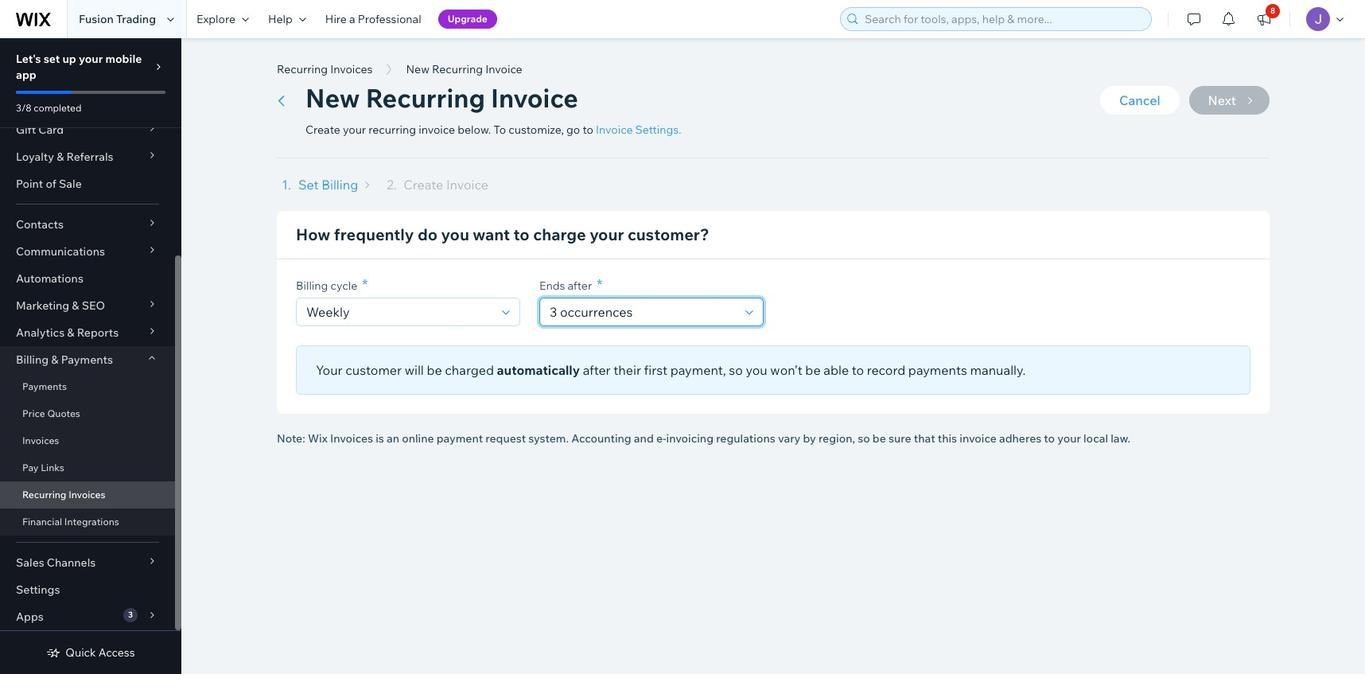 Task type: describe. For each thing, give the bounding box(es) containing it.
do
[[418, 224, 438, 244]]

to right go
[[583, 123, 594, 137]]

2. create invoice
[[387, 177, 489, 193]]

price quotes link
[[0, 400, 175, 427]]

won't
[[771, 362, 803, 378]]

invoices link
[[0, 427, 175, 454]]

financial integrations
[[22, 516, 119, 528]]

gift card
[[16, 123, 64, 137]]

settings.
[[636, 123, 682, 137]]

new recurring invoice inside 'button'
[[406, 62, 523, 76]]

& for marketing
[[72, 298, 79, 313]]

sales channels
[[16, 556, 96, 570]]

that
[[914, 431, 936, 446]]

cycle
[[331, 279, 358, 293]]

1 vertical spatial you
[[746, 362, 768, 378]]

completed
[[34, 102, 82, 114]]

1 horizontal spatial so
[[858, 431, 870, 446]]

pay links
[[22, 462, 64, 474]]

recurring invoices for recurring invoices button
[[277, 62, 373, 76]]

how frequently do you want to charge your customer?
[[296, 224, 710, 244]]

settings link
[[0, 576, 175, 603]]

law.
[[1111, 431, 1131, 446]]

quick access
[[66, 645, 135, 660]]

point of sale
[[16, 177, 82, 191]]

gift card button
[[0, 116, 175, 143]]

recurring invoices link
[[0, 482, 175, 509]]

automations
[[16, 271, 84, 286]]

payments link
[[0, 373, 175, 400]]

first
[[644, 362, 668, 378]]

your right charge at the left of page
[[590, 224, 624, 244]]

analytics
[[16, 326, 65, 340]]

note: wix invoices is an online payment request system. accounting and e-invoicing regulations vary by region, so be sure that this invoice adheres to your local law.
[[277, 431, 1131, 446]]

reports
[[77, 326, 119, 340]]

3
[[128, 610, 133, 620]]

recurring invoices for recurring invoices link at left bottom
[[22, 489, 105, 501]]

system.
[[529, 431, 569, 446]]

upgrade
[[448, 13, 488, 25]]

billing & payments
[[16, 353, 113, 367]]

& for loyalty
[[57, 150, 64, 164]]

online
[[402, 431, 434, 446]]

8
[[1271, 6, 1276, 16]]

Ends after field
[[545, 298, 741, 326]]

recurring up recurring in the top left of the page
[[366, 82, 485, 114]]

3/8 completed
[[16, 102, 82, 114]]

invoices left is
[[330, 431, 373, 446]]

recurring inside sidebar element
[[22, 489, 66, 501]]

invoice up customize,
[[491, 82, 578, 114]]

* for billing cycle *
[[362, 275, 368, 294]]

explore
[[197, 12, 236, 26]]

2 horizontal spatial be
[[873, 431, 886, 446]]

your customer will be charged automatically after their first payment, so you won't be able to record payments manually.
[[316, 362, 1026, 378]]

financial
[[22, 516, 62, 528]]

cancel button
[[1101, 86, 1180, 115]]

to
[[494, 123, 506, 137]]

want
[[473, 224, 510, 244]]

an
[[387, 431, 400, 446]]

quick
[[66, 645, 96, 660]]

payments inside popup button
[[61, 353, 113, 367]]

recurring
[[369, 123, 416, 137]]

ends
[[540, 279, 565, 293]]

go
[[567, 123, 580, 137]]

region,
[[819, 431, 856, 446]]

this
[[938, 431, 958, 446]]

8 button
[[1247, 0, 1282, 38]]

record
[[867, 362, 906, 378]]

marketing
[[16, 298, 69, 313]]

marketing & seo
[[16, 298, 105, 313]]

trading
[[116, 12, 156, 26]]

1 vertical spatial payments
[[22, 380, 67, 392]]

sales
[[16, 556, 44, 570]]

apps
[[16, 610, 44, 624]]

will
[[405, 362, 424, 378]]

communications button
[[0, 238, 175, 265]]

0 horizontal spatial new
[[306, 82, 360, 114]]

automatically
[[497, 362, 580, 378]]

channels
[[47, 556, 96, 570]]

access
[[99, 645, 135, 660]]

recurring invoices button
[[269, 57, 381, 81]]

to right want
[[514, 224, 530, 244]]

0 horizontal spatial create
[[306, 123, 340, 137]]

mobile
[[105, 52, 142, 66]]

cancel
[[1120, 92, 1161, 108]]

your left recurring in the top left of the page
[[343, 123, 366, 137]]

seo
[[82, 298, 105, 313]]

0 vertical spatial billing
[[322, 177, 358, 193]]

hire a professional
[[325, 12, 422, 26]]

communications
[[16, 244, 105, 259]]

0 vertical spatial invoice
[[419, 123, 455, 137]]

pay links link
[[0, 454, 175, 482]]

set
[[44, 52, 60, 66]]



Task type: locate. For each thing, give the bounding box(es) containing it.
your right up
[[79, 52, 103, 66]]

frequently
[[334, 224, 414, 244]]

1 vertical spatial new recurring invoice
[[306, 82, 578, 114]]

customer
[[346, 362, 402, 378]]

& left reports
[[67, 326, 74, 340]]

you left the won't
[[746, 362, 768, 378]]

billing for *
[[296, 279, 328, 293]]

1 horizontal spatial *
[[597, 275, 603, 294]]

billing
[[322, 177, 358, 193], [296, 279, 328, 293], [16, 353, 49, 367]]

1. set billing
[[282, 177, 358, 193]]

charged
[[445, 362, 494, 378]]

& left seo
[[72, 298, 79, 313]]

be left able
[[806, 362, 821, 378]]

& inside dropdown button
[[72, 298, 79, 313]]

hire a professional link
[[316, 0, 431, 38]]

after right 'ends'
[[568, 279, 592, 293]]

to right able
[[852, 362, 864, 378]]

wix
[[308, 431, 328, 446]]

how
[[296, 224, 331, 244]]

customize,
[[509, 123, 564, 137]]

manually.
[[971, 362, 1026, 378]]

3/8
[[16, 102, 31, 114]]

your left local
[[1058, 431, 1081, 446]]

* right cycle
[[362, 275, 368, 294]]

new recurring invoice down the new recurring invoice 'button'
[[306, 82, 578, 114]]

billing for payments
[[16, 353, 49, 367]]

new recurring invoice down upgrade button
[[406, 62, 523, 76]]

contacts
[[16, 217, 64, 232]]

0 vertical spatial you
[[441, 224, 469, 244]]

new down recurring invoices button
[[306, 82, 360, 114]]

professional
[[358, 12, 422, 26]]

recurring
[[277, 62, 328, 76], [432, 62, 483, 76], [366, 82, 485, 114], [22, 489, 66, 501]]

& for billing
[[51, 353, 58, 367]]

marketing & seo button
[[0, 292, 175, 319]]

accounting
[[572, 431, 632, 446]]

you right do
[[441, 224, 469, 244]]

below.
[[458, 123, 491, 137]]

1 * from the left
[[362, 275, 368, 294]]

e-
[[657, 431, 667, 446]]

1 horizontal spatial be
[[806, 362, 821, 378]]

0 horizontal spatial so
[[729, 362, 743, 378]]

1 vertical spatial invoice
[[960, 431, 997, 446]]

quick access button
[[46, 645, 135, 660]]

1 vertical spatial recurring invoices
[[22, 489, 105, 501]]

* for ends after *
[[597, 275, 603, 294]]

billing & payments button
[[0, 346, 175, 373]]

card
[[38, 123, 64, 137]]

new
[[406, 62, 430, 76], [306, 82, 360, 114]]

able
[[824, 362, 849, 378]]

adheres
[[1000, 431, 1042, 446]]

0 vertical spatial payments
[[61, 353, 113, 367]]

your
[[316, 362, 343, 378]]

payments up payments link
[[61, 353, 113, 367]]

1.
[[282, 177, 291, 193]]

invoices down pay links link
[[69, 489, 105, 501]]

billing inside billing cycle *
[[296, 279, 328, 293]]

* right 'ends'
[[597, 275, 603, 294]]

payment
[[437, 431, 483, 446]]

0 vertical spatial new
[[406, 62, 430, 76]]

payments up price quotes
[[22, 380, 67, 392]]

help button
[[259, 0, 316, 38]]

0 vertical spatial so
[[729, 362, 743, 378]]

invoice up to
[[486, 62, 523, 76]]

and
[[634, 431, 654, 446]]

fusion trading
[[79, 12, 156, 26]]

1 horizontal spatial create
[[404, 177, 444, 193]]

automations link
[[0, 265, 175, 292]]

& down analytics & reports
[[51, 353, 58, 367]]

payment,
[[671, 362, 726, 378]]

to right the adheres
[[1044, 431, 1055, 446]]

recurring invoices up financial integrations
[[22, 489, 105, 501]]

create
[[306, 123, 340, 137], [404, 177, 444, 193]]

invoices down a
[[330, 62, 373, 76]]

recurring inside 'button'
[[432, 62, 483, 76]]

price quotes
[[22, 407, 80, 419]]

billing inside popup button
[[16, 353, 49, 367]]

0 vertical spatial create
[[306, 123, 340, 137]]

1 horizontal spatial you
[[746, 362, 768, 378]]

vary
[[778, 431, 801, 446]]

billing left cycle
[[296, 279, 328, 293]]

recurring inside button
[[277, 62, 328, 76]]

new recurring invoice
[[406, 62, 523, 76], [306, 82, 578, 114]]

note:
[[277, 431, 305, 446]]

so right payment,
[[729, 362, 743, 378]]

1 vertical spatial after
[[583, 362, 611, 378]]

invoice up want
[[446, 177, 489, 193]]

of
[[46, 177, 56, 191]]

payments
[[61, 353, 113, 367], [22, 380, 67, 392]]

a
[[349, 12, 355, 26]]

referrals
[[66, 150, 113, 164]]

0 vertical spatial after
[[568, 279, 592, 293]]

billing cycle *
[[296, 275, 368, 294]]

payments
[[909, 362, 968, 378]]

create right 2.
[[404, 177, 444, 193]]

customer?
[[628, 224, 710, 244]]

invoice
[[486, 62, 523, 76], [491, 82, 578, 114], [596, 123, 633, 137], [446, 177, 489, 193]]

after
[[568, 279, 592, 293], [583, 362, 611, 378]]

after left the their
[[583, 362, 611, 378]]

0 vertical spatial recurring invoices
[[277, 62, 373, 76]]

billing down analytics
[[16, 353, 49, 367]]

invoice right go
[[596, 123, 633, 137]]

price
[[22, 407, 45, 419]]

recurring invoices down the hire
[[277, 62, 373, 76]]

contacts button
[[0, 211, 175, 238]]

invoices inside button
[[330, 62, 373, 76]]

be right will
[[427, 362, 442, 378]]

& inside popup button
[[51, 353, 58, 367]]

2 * from the left
[[597, 275, 603, 294]]

recurring invoices inside button
[[277, 62, 373, 76]]

&
[[57, 150, 64, 164], [72, 298, 79, 313], [67, 326, 74, 340], [51, 353, 58, 367]]

request
[[486, 431, 526, 446]]

1 vertical spatial so
[[858, 431, 870, 446]]

recurring invoices inside sidebar element
[[22, 489, 105, 501]]

analytics & reports button
[[0, 319, 175, 346]]

invoice
[[419, 123, 455, 137], [960, 431, 997, 446]]

invoices up pay links
[[22, 435, 59, 446]]

analytics & reports
[[16, 326, 119, 340]]

new inside 'button'
[[406, 62, 430, 76]]

0 horizontal spatial be
[[427, 362, 442, 378]]

your inside "let's set up your mobile app"
[[79, 52, 103, 66]]

billing right set
[[322, 177, 358, 193]]

1 vertical spatial new
[[306, 82, 360, 114]]

invoice settings. link
[[596, 123, 682, 137]]

0 horizontal spatial you
[[441, 224, 469, 244]]

& right loyalty
[[57, 150, 64, 164]]

recurring down the help 'button'
[[277, 62, 328, 76]]

0 horizontal spatial recurring invoices
[[22, 489, 105, 501]]

invoice inside 'button'
[[486, 62, 523, 76]]

after inside ends after *
[[568, 279, 592, 293]]

invoices
[[330, 62, 373, 76], [330, 431, 373, 446], [22, 435, 59, 446], [69, 489, 105, 501]]

recurring down upgrade button
[[432, 62, 483, 76]]

sidebar element
[[0, 0, 181, 674]]

Billing cycle field
[[302, 298, 497, 326]]

your
[[79, 52, 103, 66], [343, 123, 366, 137], [590, 224, 624, 244], [1058, 431, 1081, 446]]

so right region,
[[858, 431, 870, 446]]

0 horizontal spatial *
[[362, 275, 368, 294]]

create up 1. set billing
[[306, 123, 340, 137]]

2 vertical spatial billing
[[16, 353, 49, 367]]

1 vertical spatial billing
[[296, 279, 328, 293]]

2.
[[387, 177, 397, 193]]

invoice left below.
[[419, 123, 455, 137]]

recurring invoices
[[277, 62, 373, 76], [22, 489, 105, 501]]

0 vertical spatial new recurring invoice
[[406, 62, 523, 76]]

sure
[[889, 431, 912, 446]]

hire
[[325, 12, 347, 26]]

settings
[[16, 583, 60, 597]]

charge
[[533, 224, 586, 244]]

1 horizontal spatial invoice
[[960, 431, 997, 446]]

new down professional
[[406, 62, 430, 76]]

ends after *
[[540, 275, 603, 294]]

1 horizontal spatial new
[[406, 62, 430, 76]]

local
[[1084, 431, 1109, 446]]

let's
[[16, 52, 41, 66]]

set
[[298, 177, 319, 193]]

invoice right the this
[[960, 431, 997, 446]]

1 vertical spatial create
[[404, 177, 444, 193]]

be left "sure"
[[873, 431, 886, 446]]

& for analytics
[[67, 326, 74, 340]]

0 horizontal spatial invoice
[[419, 123, 455, 137]]

loyalty
[[16, 150, 54, 164]]

loyalty & referrals button
[[0, 143, 175, 170]]

Search for tools, apps, help & more... field
[[860, 8, 1147, 30]]

financial integrations link
[[0, 509, 175, 536]]

quotes
[[47, 407, 80, 419]]

upgrade button
[[438, 10, 497, 29]]

recurring down pay links
[[22, 489, 66, 501]]

sales channels button
[[0, 549, 175, 576]]

1 horizontal spatial recurring invoices
[[277, 62, 373, 76]]



Task type: vqa. For each thing, say whether or not it's contained in the screenshot.
AUTOMATIONS
yes



